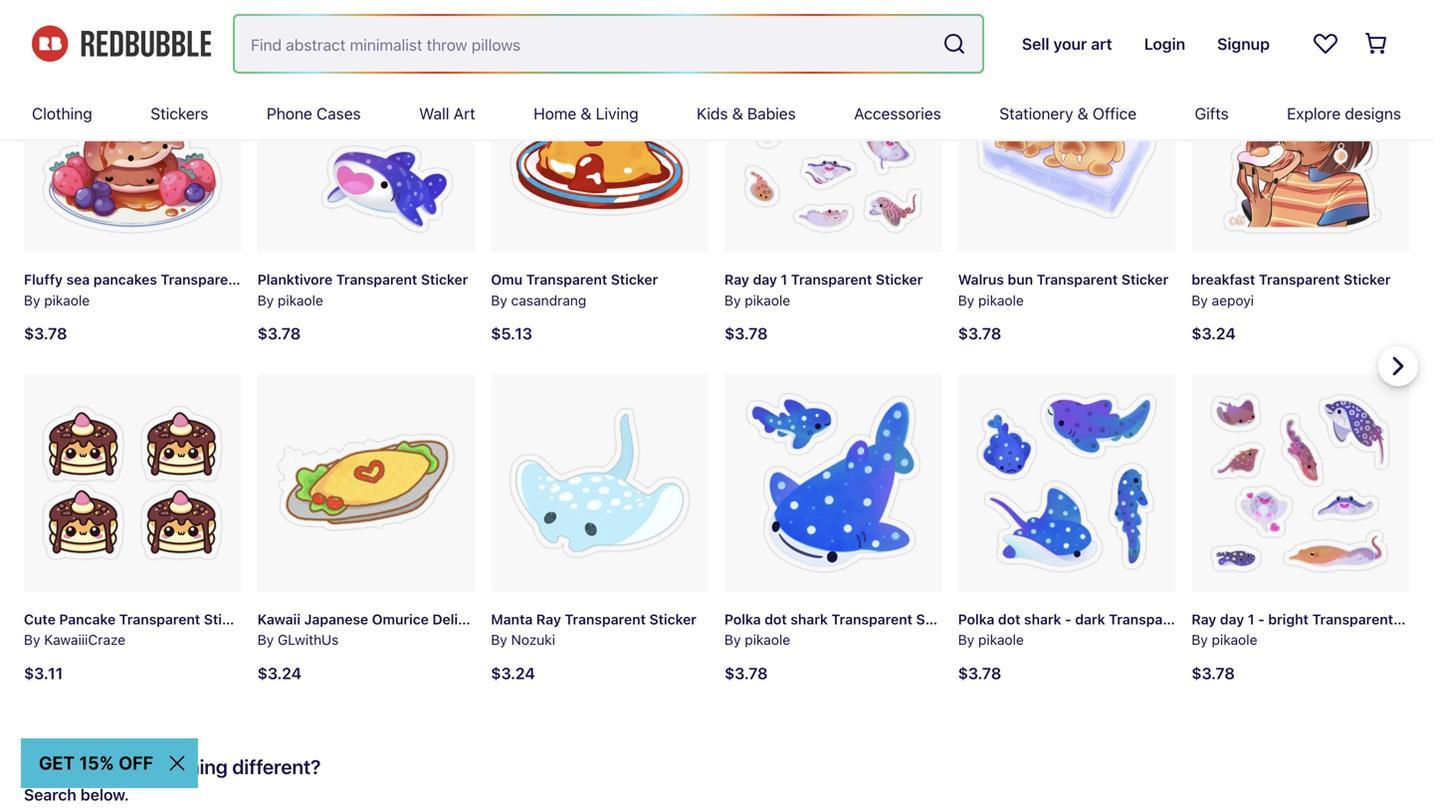 Task type: vqa. For each thing, say whether or not it's contained in the screenshot.
the left Lightweight
no



Task type: describe. For each thing, give the bounding box(es) containing it.
pancake
[[59, 611, 116, 628]]

item preview, ray day 1 designed and sold by pikaole. image
[[725, 35, 942, 252]]

& for home
[[581, 104, 592, 123]]

transparent inside manta ray transparent sticker by nozuki
[[565, 611, 646, 628]]

bun
[[1008, 271, 1033, 288]]

designs
[[1345, 104, 1402, 123]]

transparent inside kawaii japanese omurice delicious food transparent sticker by glwithus
[[534, 611, 616, 628]]

pikaole inside fluffy sea pancakes transparent sticker by pikaole
[[44, 292, 90, 308]]

below.
[[80, 785, 129, 804]]

shark for -
[[1024, 611, 1062, 628]]

pikaole inside "polka dot shark - dark transparent sticker by pikaole"
[[979, 632, 1024, 648]]

item preview, planktivore designed and sold by pikaole. image
[[258, 35, 475, 252]]

sticker inside "ray day 1 transparent sticker by pikaole"
[[876, 271, 923, 288]]

phone
[[267, 104, 312, 123]]

office
[[1093, 104, 1137, 123]]

something
[[131, 755, 228, 778]]

breakfast
[[1192, 271, 1256, 288]]

delicious
[[432, 611, 494, 628]]

sticker inside omu transparent sticker by casandrang
[[611, 271, 658, 288]]

kawaii japanese omurice delicious food transparent sticker by glwithus
[[258, 611, 666, 648]]

explore designs link
[[1287, 88, 1402, 139]]

item preview, walrus bun designed and sold by pikaole. image
[[958, 35, 1176, 252]]

by inside manta ray transparent sticker by nozuki
[[491, 632, 508, 648]]

$3.78 for planktivore transparent sticker by pikaole
[[258, 324, 301, 343]]

$3.24 for $3.78
[[258, 664, 302, 683]]

$3.78 for fluffy sea pancakes transparent sticker by pikaole
[[24, 324, 67, 343]]

item preview, polka dot shark designed and sold by pikaole. image
[[725, 375, 942, 592]]

sticker inside "polka dot shark - dark transparent sticker by pikaole"
[[1194, 611, 1241, 628]]

item preview,  cute pancake  designed and sold by kawaiiicraze. image
[[24, 375, 242, 592]]

omu transparent sticker by casandrang
[[491, 271, 658, 308]]

gifts
[[1195, 104, 1229, 123]]

looking for something different? search below.
[[24, 755, 321, 804]]

nozuki
[[511, 632, 555, 648]]

1 for -
[[1248, 611, 1255, 628]]

phone cases
[[267, 104, 361, 123]]

sticker inside planktivore transparent sticker by pikaole
[[421, 271, 468, 288]]

transparent inside walrus bun transparent sticker by pikaole
[[1037, 271, 1118, 288]]

pikaole inside "ray day 1 transparent sticker by pikaole"
[[745, 292, 791, 308]]

stationery
[[1000, 104, 1074, 123]]

by inside walrus bun transparent sticker by pikaole
[[958, 292, 975, 308]]

- for $3.24
[[1259, 611, 1265, 628]]

walrus bun transparent sticker by pikaole
[[958, 271, 1169, 308]]

stationery & office link
[[1000, 88, 1137, 139]]

by inside kawaii japanese omurice delicious food transparent sticker by glwithus
[[258, 632, 274, 648]]

fluffy sea pancakes transparent sticker by pikaole
[[24, 271, 293, 308]]

item preview, polka dot shark - dark designed and sold by pikaole. image
[[958, 375, 1176, 592]]

ray for ray day 1 transparent sticker by pikaole
[[725, 271, 750, 288]]

dot for polka dot shark transparent sticker by pikaole
[[765, 611, 787, 628]]

by inside ray day 1 - bright transparent sticke by pikaole
[[1192, 632, 1208, 648]]

bright
[[1269, 611, 1309, 628]]

$3.78 for polka dot shark - dark transparent sticker by pikaole
[[958, 664, 1002, 683]]

casandrang
[[511, 292, 587, 308]]

gifts link
[[1195, 88, 1229, 139]]

transparent inside cute pancake  transparent sticker by kawaiiicraze
[[119, 611, 200, 628]]

stickers link
[[151, 88, 208, 139]]

sticker inside breakfast transparent sticker by aepoyi
[[1344, 271, 1391, 288]]

babies
[[748, 104, 796, 123]]

by inside fluffy sea pancakes transparent sticker by pikaole
[[24, 292, 40, 308]]

omurice
[[372, 611, 429, 628]]

clothing
[[32, 104, 92, 123]]

japanese
[[304, 611, 368, 628]]

sticker inside kawaii japanese omurice delicious food transparent sticker by glwithus
[[619, 611, 666, 628]]

ray for ray day 1 - bright transparent sticke by pikaole
[[1192, 611, 1217, 628]]

phone cases link
[[267, 88, 361, 139]]

stickers
[[151, 104, 208, 123]]

pikaole inside polka dot shark transparent sticker by pikaole
[[745, 632, 791, 648]]

stationery & office
[[1000, 104, 1137, 123]]

glwithus
[[278, 632, 339, 648]]

planktivore transparent sticker by pikaole
[[258, 271, 468, 308]]

accessories link
[[854, 88, 942, 139]]

item preview, kawaii japanese omurice delicious food designed and sold by glwithus. image
[[258, 375, 475, 592]]

$3.11
[[24, 664, 63, 683]]

pancakes
[[93, 271, 157, 288]]

shark for transparent
[[791, 611, 828, 628]]

item preview, fluffy sea pancakes designed and sold by pikaole. image
[[24, 35, 242, 252]]

kids & babies
[[697, 104, 796, 123]]

menu bar containing clothing
[[32, 88, 1402, 139]]

explore
[[1287, 104, 1341, 123]]

omu
[[491, 271, 523, 288]]

by inside "ray day 1 transparent sticker by pikaole"
[[725, 292, 741, 308]]

day for -
[[1220, 611, 1245, 628]]

transparent inside polka dot shark transparent sticker by pikaole
[[832, 611, 913, 628]]

polka dot shark transparent sticker by pikaole
[[725, 611, 964, 648]]



Task type: locate. For each thing, give the bounding box(es) containing it.
ray inside manta ray transparent sticker by nozuki
[[536, 611, 561, 628]]

$3.24
[[1192, 324, 1236, 343], [258, 664, 302, 683], [491, 664, 535, 683]]

ray inside "ray day 1 transparent sticker by pikaole"
[[725, 271, 750, 288]]

1 horizontal spatial shark
[[1024, 611, 1062, 628]]

pikaole inside walrus bun transparent sticker by pikaole
[[979, 292, 1024, 308]]

redbubble logo image
[[32, 26, 211, 62]]

day inside "ray day 1 transparent sticker by pikaole"
[[753, 271, 777, 288]]

sticker inside manta ray transparent sticker by nozuki
[[650, 611, 697, 628]]

1 inside ray day 1 - bright transparent sticke by pikaole
[[1248, 611, 1255, 628]]

1 for transparent
[[781, 271, 788, 288]]

0 horizontal spatial ray
[[536, 611, 561, 628]]

2 shark from the left
[[1024, 611, 1062, 628]]

3 & from the left
[[1078, 104, 1089, 123]]

pikaole
[[44, 292, 90, 308], [278, 292, 323, 308], [745, 292, 791, 308], [979, 292, 1024, 308], [745, 632, 791, 648], [979, 632, 1024, 648], [1212, 632, 1258, 648]]

sticker inside fluffy sea pancakes transparent sticker by pikaole
[[245, 271, 293, 288]]

1 horizontal spatial &
[[732, 104, 743, 123]]

cute
[[24, 611, 56, 628]]

$3.24 down the glwithus
[[258, 664, 302, 683]]

& for kids
[[732, 104, 743, 123]]

- inside "polka dot shark - dark transparent sticker by pikaole"
[[1065, 611, 1072, 628]]

transparent inside fluffy sea pancakes transparent sticker by pikaole
[[161, 271, 242, 288]]

ray day 1 transparent sticker by pikaole
[[725, 271, 923, 308]]

2 polka from the left
[[958, 611, 995, 628]]

polka dot shark - dark transparent sticker by pikaole
[[958, 611, 1241, 648]]

kawaiiicraze
[[44, 632, 126, 648]]

ray day 1 - bright transparent sticke by pikaole
[[1192, 611, 1434, 648]]

- for $3.78
[[1065, 611, 1072, 628]]

manta
[[491, 611, 533, 628]]

by inside "polka dot shark - dark transparent sticker by pikaole"
[[958, 632, 975, 648]]

ray
[[725, 271, 750, 288], [536, 611, 561, 628], [1192, 611, 1217, 628]]

cases
[[317, 104, 361, 123]]

manta ray transparent sticker by nozuki
[[491, 611, 697, 648]]

1 dot from the left
[[765, 611, 787, 628]]

& left living
[[581, 104, 592, 123]]

0 horizontal spatial &
[[581, 104, 592, 123]]

by inside cute pancake  transparent sticker by kawaiiicraze
[[24, 632, 40, 648]]

breakfast transparent sticker by aepoyi
[[1192, 271, 1391, 308]]

by inside planktivore transparent sticker by pikaole
[[258, 292, 274, 308]]

1 shark from the left
[[791, 611, 828, 628]]

transparent inside "ray day 1 transparent sticker by pikaole"
[[791, 271, 872, 288]]

$3.78
[[24, 324, 67, 343], [258, 324, 301, 343], [725, 324, 768, 343], [958, 324, 1002, 343], [725, 664, 768, 683], [958, 664, 1002, 683], [1192, 664, 1235, 683]]

1 vertical spatial 1
[[1248, 611, 1255, 628]]

kawaii
[[258, 611, 301, 628]]

2 horizontal spatial ray
[[1192, 611, 1217, 628]]

dot for polka dot shark - dark transparent sticker by pikaole
[[998, 611, 1021, 628]]

2 & from the left
[[732, 104, 743, 123]]

home
[[534, 104, 577, 123]]

dot inside "polka dot shark - dark transparent sticker by pikaole"
[[998, 611, 1021, 628]]

- left dark
[[1065, 611, 1072, 628]]

$3.78 for ray day 1 transparent sticker by pikaole
[[725, 324, 768, 343]]

Search term search field
[[235, 16, 935, 72]]

transparent inside ray day 1 - bright transparent sticke by pikaole
[[1313, 611, 1394, 628]]

transparent inside "polka dot shark - dark transparent sticker by pikaole"
[[1109, 611, 1190, 628]]

1 horizontal spatial -
[[1259, 611, 1265, 628]]

living
[[596, 104, 639, 123]]

1
[[781, 271, 788, 288], [1248, 611, 1255, 628]]

polka inside polka dot shark transparent sticker by pikaole
[[725, 611, 761, 628]]

aepoyi
[[1212, 292, 1254, 308]]

dot
[[765, 611, 787, 628], [998, 611, 1021, 628]]

by inside breakfast transparent sticker by aepoyi
[[1192, 292, 1208, 308]]

wall art
[[419, 104, 475, 123]]

walrus
[[958, 271, 1004, 288]]

dark
[[1075, 611, 1106, 628]]

by inside omu transparent sticker by casandrang
[[491, 292, 508, 308]]

1 horizontal spatial $3.24
[[491, 664, 535, 683]]

- inside ray day 1 - bright transparent sticke by pikaole
[[1259, 611, 1265, 628]]

$3.78 for polka dot shark transparent sticker by pikaole
[[725, 664, 768, 683]]

search
[[24, 785, 77, 804]]

shark inside "polka dot shark - dark transparent sticker by pikaole"
[[1024, 611, 1062, 628]]

$5.13
[[491, 324, 533, 343]]

1 horizontal spatial polka
[[958, 611, 995, 628]]

item preview, ray day 1 - bright designed and sold by pikaole. image
[[1192, 375, 1410, 592]]

item preview, breakfast designed and sold by aepoyi. image
[[1192, 35, 1410, 252]]

pikaole inside planktivore transparent sticker by pikaole
[[278, 292, 323, 308]]

$3.78 for walrus bun transparent sticker by pikaole
[[958, 324, 1002, 343]]

wall
[[419, 104, 449, 123]]

menu bar
[[32, 88, 1402, 139]]

0 horizontal spatial 1
[[781, 271, 788, 288]]

& right the kids
[[732, 104, 743, 123]]

$3.24 down aepoyi
[[1192, 324, 1236, 343]]

0 horizontal spatial day
[[753, 271, 777, 288]]

1 horizontal spatial 1
[[1248, 611, 1255, 628]]

0 horizontal spatial polka
[[725, 611, 761, 628]]

by
[[24, 292, 40, 308], [258, 292, 274, 308], [491, 292, 508, 308], [725, 292, 741, 308], [958, 292, 975, 308], [1192, 292, 1208, 308], [24, 632, 40, 648], [258, 632, 274, 648], [491, 632, 508, 648], [725, 632, 741, 648], [958, 632, 975, 648], [1192, 632, 1208, 648]]

1 - from the left
[[1065, 611, 1072, 628]]

0 horizontal spatial dot
[[765, 611, 787, 628]]

for
[[101, 755, 126, 778]]

&
[[581, 104, 592, 123], [732, 104, 743, 123], [1078, 104, 1089, 123]]

2 dot from the left
[[998, 611, 1021, 628]]

1 polka from the left
[[725, 611, 761, 628]]

polka inside "polka dot shark - dark transparent sticker by pikaole"
[[958, 611, 995, 628]]

food
[[497, 611, 531, 628]]

$3.78 for ray day 1 - bright transparent sticke by pikaole
[[1192, 664, 1235, 683]]

day for transparent
[[753, 271, 777, 288]]

None field
[[235, 16, 982, 72]]

sticke
[[1397, 611, 1434, 628]]

home & living link
[[534, 88, 639, 139]]

1 & from the left
[[581, 104, 592, 123]]

2 horizontal spatial &
[[1078, 104, 1089, 123]]

2 - from the left
[[1259, 611, 1265, 628]]

looking
[[24, 755, 96, 778]]

transparent inside omu transparent sticker by casandrang
[[526, 271, 607, 288]]

clothing link
[[32, 88, 92, 139]]

art
[[454, 104, 475, 123]]

different?
[[232, 755, 321, 778]]

pikaole inside ray day 1 - bright transparent sticke by pikaole
[[1212, 632, 1258, 648]]

2 horizontal spatial $3.24
[[1192, 324, 1236, 343]]

0 horizontal spatial -
[[1065, 611, 1072, 628]]

polka for polka dot shark transparent sticker by pikaole
[[725, 611, 761, 628]]

wall art link
[[419, 88, 475, 139]]

1 vertical spatial day
[[1220, 611, 1245, 628]]

accessories
[[854, 104, 942, 123]]

fluffy
[[24, 271, 63, 288]]

item preview, manta ray designed and sold by nozuki. image
[[491, 375, 709, 592]]

shark
[[791, 611, 828, 628], [1024, 611, 1062, 628]]

transparent inside planktivore transparent sticker by pikaole
[[336, 271, 417, 288]]

shark inside polka dot shark transparent sticker by pikaole
[[791, 611, 828, 628]]

0 horizontal spatial $3.24
[[258, 664, 302, 683]]

- left 'bright'
[[1259, 611, 1265, 628]]

sticker inside walrus bun transparent sticker by pikaole
[[1122, 271, 1169, 288]]

0 vertical spatial 1
[[781, 271, 788, 288]]

sticker inside polka dot shark transparent sticker by pikaole
[[916, 611, 964, 628]]

-
[[1065, 611, 1072, 628], [1259, 611, 1265, 628]]

0 horizontal spatial shark
[[791, 611, 828, 628]]

planktivore
[[258, 271, 333, 288]]

sticker inside cute pancake  transparent sticker by kawaiiicraze
[[204, 611, 251, 628]]

ray inside ray day 1 - bright transparent sticke by pikaole
[[1192, 611, 1217, 628]]

polka
[[725, 611, 761, 628], [958, 611, 995, 628]]

kids & babies link
[[697, 88, 796, 139]]

by inside polka dot shark transparent sticker by pikaole
[[725, 632, 741, 648]]

& left office
[[1078, 104, 1089, 123]]

1 horizontal spatial day
[[1220, 611, 1245, 628]]

1 horizontal spatial ray
[[725, 271, 750, 288]]

1 inside "ray day 1 transparent sticker by pikaole"
[[781, 271, 788, 288]]

dot inside polka dot shark transparent sticker by pikaole
[[765, 611, 787, 628]]

explore designs
[[1287, 104, 1402, 123]]

item preview, omu designed and sold by casandrang. image
[[491, 35, 709, 252]]

transparent inside breakfast transparent sticker by aepoyi
[[1259, 271, 1340, 288]]

polka for polka dot shark - dark transparent sticker by pikaole
[[958, 611, 995, 628]]

sea
[[66, 271, 90, 288]]

transparent
[[161, 271, 242, 288], [336, 271, 417, 288], [526, 271, 607, 288], [791, 271, 872, 288], [1037, 271, 1118, 288], [1259, 271, 1340, 288], [119, 611, 200, 628], [534, 611, 616, 628], [565, 611, 646, 628], [832, 611, 913, 628], [1109, 611, 1190, 628], [1313, 611, 1394, 628]]

sticker
[[245, 271, 293, 288], [421, 271, 468, 288], [611, 271, 658, 288], [876, 271, 923, 288], [1122, 271, 1169, 288], [1344, 271, 1391, 288], [204, 611, 251, 628], [619, 611, 666, 628], [650, 611, 697, 628], [916, 611, 964, 628], [1194, 611, 1241, 628]]

day inside ray day 1 - bright transparent sticke by pikaole
[[1220, 611, 1245, 628]]

home & living
[[534, 104, 639, 123]]

$3.24 for $5.13
[[491, 664, 535, 683]]

kids
[[697, 104, 728, 123]]

cute pancake  transparent sticker by kawaiiicraze
[[24, 611, 251, 648]]

& for stationery
[[1078, 104, 1089, 123]]

$3.24 down nozuki
[[491, 664, 535, 683]]

1 horizontal spatial dot
[[998, 611, 1021, 628]]

0 vertical spatial day
[[753, 271, 777, 288]]

day
[[753, 271, 777, 288], [1220, 611, 1245, 628]]



